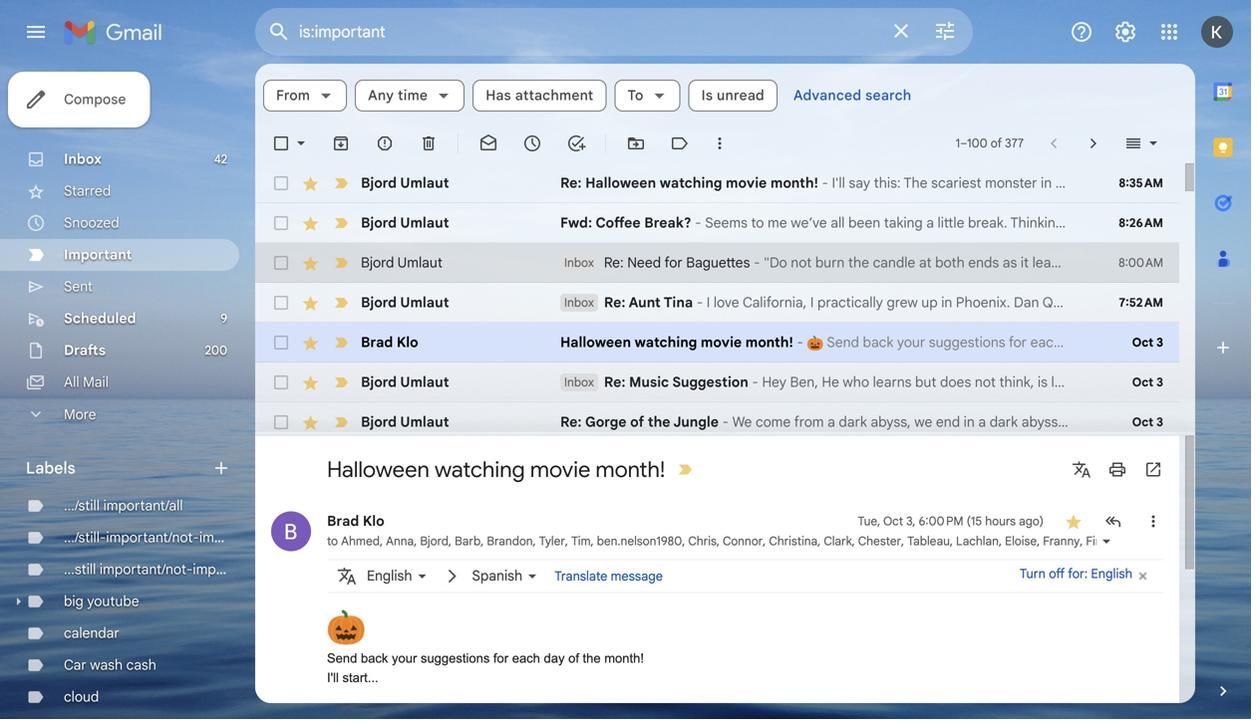 Task type: locate. For each thing, give the bounding box(es) containing it.
re: left need
[[604, 254, 624, 272]]

movie
[[726, 174, 767, 192], [701, 334, 742, 351], [530, 456, 590, 484]]

brandon
[[487, 534, 533, 549]]

umlaut for bjord important according to google magic. switch
[[400, 214, 449, 232]]

1 vertical spatial brad
[[327, 513, 359, 530]]

big
[[64, 593, 83, 611]]

to inside send back your suggestions for each day of the month! i'll start... drag me to hell
[[435, 703, 446, 718]]

month! down re: gorge of the jungle -
[[596, 456, 665, 484]]

important/not- down .../still-important/not-important
[[100, 561, 193, 579]]

important mainly because it was sent directly to you. switch for re: need for baguettes
[[331, 253, 351, 273]]

important according to google magic. switch
[[331, 213, 351, 233], [331, 333, 351, 353], [675, 460, 695, 480]]

fin
[[1086, 534, 1102, 549]]

1 horizontal spatial of
[[630, 414, 644, 431]]

2 important mainly because it was sent directly to you. switch from the top
[[331, 413, 351, 433]]

baguettes
[[686, 254, 750, 272]]

inbox down fwd:
[[564, 256, 594, 271]]

month! inside send back your suggestions for each day of the month! i'll start... drag me to hell
[[604, 651, 644, 666]]

cloud link
[[64, 689, 99, 706]]

compose button
[[8, 72, 150, 128]]

watching up break?
[[660, 174, 722, 192]]

more button
[[0, 399, 239, 431]]

important link
[[64, 246, 132, 264]]

halloween watching movie month! down tina
[[560, 334, 793, 351]]

movie up baguettes
[[726, 174, 767, 192]]

1 vertical spatial 3
[[1157, 375, 1163, 390]]

1 vertical spatial important/not-
[[100, 561, 193, 579]]

0 vertical spatial of
[[991, 136, 1002, 151]]

from
[[276, 87, 310, 104]]

of right gorge
[[630, 414, 644, 431]]

important up ...still important/not-important link
[[199, 529, 261, 547]]

movie down gorge
[[530, 456, 590, 484]]

search mail image
[[261, 14, 297, 50]]

fwd: coffee break? -
[[560, 214, 705, 232]]

oct 3
[[1132, 335, 1163, 350], [1132, 375, 1163, 390], [1132, 415, 1163, 430]]

off
[[1049, 566, 1065, 582]]

row down suggestion
[[255, 403, 1179, 443]]

0 vertical spatial halloween
[[585, 174, 656, 192]]

the left jungle
[[648, 414, 670, 431]]

month!
[[770, 174, 818, 192], [745, 334, 793, 351], [596, 456, 665, 484], [604, 651, 644, 666]]

0 vertical spatial for
[[664, 254, 683, 272]]

1 vertical spatial brad klo
[[327, 513, 385, 530]]

1
[[956, 136, 960, 151]]

inbox up starred link
[[64, 151, 102, 168]]

7 , from the left
[[591, 534, 594, 549]]

3 oct 3 from the top
[[1132, 415, 1163, 430]]

me
[[413, 703, 431, 718]]

re: left music
[[604, 374, 625, 391]]

0 vertical spatial klo
[[397, 334, 418, 351]]

show details image
[[1100, 536, 1112, 548]]

0 horizontal spatial the
[[583, 651, 601, 666]]

the inside send back your suggestions for each day of the month! i'll start... drag me to hell
[[583, 651, 601, 666]]

1 vertical spatial important mainly because it was sent directly to you. switch
[[331, 413, 351, 433]]

0 vertical spatial important/not-
[[106, 529, 199, 547]]

0 vertical spatial important mainly because it was sent directly to you. switch
[[331, 253, 351, 273]]

...still important/not-important link
[[64, 561, 255, 579]]

suggestions
[[421, 651, 490, 666]]

halloween up coffee
[[585, 174, 656, 192]]

the right day
[[583, 651, 601, 666]]

delete image
[[419, 134, 439, 154]]

to button
[[615, 80, 681, 112]]

barb
[[455, 534, 481, 549]]

i'll
[[327, 671, 339, 686]]

important/not- up ...still important/not-important
[[106, 529, 199, 547]]

to ahmed , anna , bjord , barb , brandon , tyler , tim , ben.nelson1980 , chris , connor , christina , clark , chester , tableau , lachlan , eloise , franny , fin ,
[[327, 534, 1108, 549]]

of for the
[[630, 414, 644, 431]]

of inside send back your suggestions for each day of the month! i'll start... drag me to hell
[[568, 651, 579, 666]]

-
[[822, 174, 828, 192], [695, 214, 701, 232], [754, 254, 760, 272], [697, 294, 703, 312], [793, 334, 807, 351], [752, 374, 758, 391], [722, 414, 729, 431]]

4 row from the top
[[255, 283, 1179, 323]]

important mainly because it was sent directly to you. switch
[[331, 253, 351, 273], [331, 413, 351, 433]]

1 vertical spatial oct 3
[[1132, 375, 1163, 390]]

important for .../still-important/not-important
[[199, 529, 261, 547]]

0 vertical spatial watching
[[660, 174, 722, 192]]

important
[[199, 529, 261, 547], [193, 561, 255, 579]]

8 , from the left
[[682, 534, 685, 549]]

snoozed link
[[64, 214, 119, 232]]

1 vertical spatial the
[[583, 651, 601, 666]]

ben.nelson1980
[[597, 534, 682, 549]]

2 vertical spatial watching
[[435, 456, 525, 484]]

watching up barb
[[435, 456, 525, 484]]

4 , from the left
[[481, 534, 484, 549]]

7:52 am
[[1119, 296, 1163, 311]]

attachment
[[515, 87, 594, 104]]

re: down add to tasks 'icon' at the top of page
[[560, 174, 582, 192]]

all
[[64, 374, 79, 391]]

bjord umlaut
[[361, 174, 449, 192], [361, 214, 449, 232], [361, 254, 443, 272], [361, 294, 449, 312], [361, 374, 449, 391], [361, 414, 449, 431]]

inbox inside inbox re: need for baguettes -
[[564, 256, 594, 271]]

3
[[1157, 335, 1163, 350], [1157, 375, 1163, 390], [1157, 415, 1163, 430]]

lachlan
[[956, 534, 999, 549]]

8:35 am
[[1119, 176, 1163, 191]]

to right me
[[435, 703, 446, 718]]

...still
[[64, 561, 96, 579]]

starred link
[[64, 182, 111, 200]]

chester
[[858, 534, 901, 549]]

re: left aunt
[[604, 294, 625, 312]]

1 horizontal spatial brad
[[361, 334, 393, 351]]

re: for re: music suggestion
[[604, 374, 625, 391]]

snooze image
[[522, 134, 542, 154]]

important down .../still-important/not-important link
[[193, 561, 255, 579]]

inbox for inbox
[[64, 151, 102, 168]]

gorge
[[585, 414, 627, 431]]

turn off for: english
[[1020, 566, 1132, 582]]

0 horizontal spatial of
[[568, 651, 579, 666]]

inbox up gorge
[[564, 375, 594, 390]]

advanced search
[[793, 87, 912, 104]]

16 , from the left
[[1037, 534, 1040, 549]]

3 for re: music suggestion
[[1157, 375, 1163, 390]]

2 important mainly because you often read messages with this label. switch from the top
[[331, 293, 351, 313]]

clear search image
[[881, 11, 921, 51]]

drag
[[382, 703, 410, 718]]

0 horizontal spatial klo
[[363, 513, 385, 530]]

0 vertical spatial the
[[648, 414, 670, 431]]

month! left 🎃 image
[[745, 334, 793, 351]]

inbox left aunt
[[564, 296, 594, 311]]

search
[[865, 87, 912, 104]]

2 3 from the top
[[1157, 375, 1163, 390]]

2 vertical spatial halloween
[[327, 456, 430, 484]]

1 vertical spatial watching
[[635, 334, 697, 351]]

big youtube
[[64, 593, 139, 611]]

important/not- for .../still-
[[106, 529, 199, 547]]

re:
[[560, 174, 582, 192], [604, 254, 624, 272], [604, 294, 625, 312], [604, 374, 625, 391], [560, 414, 582, 431]]

1 important mainly because it was sent directly to you. switch from the top
[[331, 253, 351, 273]]

clark
[[824, 534, 852, 549]]

100
[[967, 136, 988, 151]]

,
[[380, 534, 383, 549], [414, 534, 417, 549], [449, 534, 452, 549], [481, 534, 484, 549], [533, 534, 536, 549], [565, 534, 568, 549], [591, 534, 594, 549], [682, 534, 685, 549], [717, 534, 720, 549], [763, 534, 766, 549], [818, 534, 821, 549], [852, 534, 855, 549], [901, 534, 904, 549], [950, 534, 953, 549], [999, 534, 1002, 549], [1037, 534, 1040, 549], [1080, 534, 1083, 549], [1102, 534, 1105, 549]]

archive image
[[331, 134, 351, 154]]

to
[[327, 534, 338, 549], [435, 703, 446, 718]]

row up suggestion
[[255, 323, 1179, 363]]

cloud
[[64, 689, 99, 706]]

0 vertical spatial brad
[[361, 334, 393, 351]]

1 vertical spatial of
[[630, 414, 644, 431]]

3 for -
[[1157, 415, 1163, 430]]

row up baguettes
[[255, 203, 1179, 243]]

for
[[664, 254, 683, 272], [493, 651, 509, 666]]

oct
[[1132, 335, 1153, 350], [1132, 375, 1153, 390], [1132, 415, 1153, 430], [883, 514, 903, 529]]

tue, oct 3, 6:00 pm (15 hours ago) cell
[[858, 512, 1044, 532]]

0 vertical spatial important mainly because you often read messages with this label. switch
[[331, 173, 351, 193]]

important for ...still important/not-important
[[193, 561, 255, 579]]

None search field
[[255, 8, 973, 56]]

2 , from the left
[[414, 534, 417, 549]]

0 vertical spatial important
[[199, 529, 261, 547]]

tab list
[[1195, 64, 1251, 648]]

6:00 pm
[[919, 514, 964, 529]]

music
[[629, 374, 669, 391]]

1 row from the top
[[255, 163, 1179, 203]]

halloween up ahmed
[[327, 456, 430, 484]]

for right need
[[664, 254, 683, 272]]

Search mail text field
[[299, 22, 877, 42]]

5 row from the top
[[255, 323, 1179, 363]]

6 bjord umlaut from the top
[[361, 414, 449, 431]]

movie up suggestion
[[701, 334, 742, 351]]

1 vertical spatial important according to google magic. switch
[[331, 333, 351, 353]]

chris
[[688, 534, 717, 549]]

important/not- for ...still
[[100, 561, 193, 579]]

1 vertical spatial for
[[493, 651, 509, 666]]

car wash cash link
[[64, 657, 156, 674]]

of right day
[[568, 651, 579, 666]]

re: for re: need for baguettes
[[604, 254, 624, 272]]

for left each on the bottom
[[493, 651, 509, 666]]

scheduled link
[[64, 310, 136, 327]]

1 horizontal spatial for
[[664, 254, 683, 272]]

0 vertical spatial important according to google magic. switch
[[331, 213, 351, 233]]

re: left gorge
[[560, 414, 582, 431]]

3 , from the left
[[449, 534, 452, 549]]

from button
[[263, 80, 347, 112]]

calendar link
[[64, 625, 119, 642]]

row
[[255, 163, 1179, 203], [255, 203, 1179, 243], [255, 243, 1179, 283], [255, 283, 1179, 323], [255, 323, 1179, 363], [255, 363, 1179, 403], [255, 403, 1179, 443]]

any time button
[[355, 80, 465, 112]]

1 vertical spatial important mainly because you often read messages with this label. switch
[[331, 293, 351, 313]]

has
[[486, 87, 511, 104]]

10 , from the left
[[763, 534, 766, 549]]

0 vertical spatial oct 3
[[1132, 335, 1163, 350]]

2 vertical spatial movie
[[530, 456, 590, 484]]

7 row from the top
[[255, 403, 1179, 443]]

1 important mainly because you often read messages with this label. switch from the top
[[331, 173, 351, 193]]

15 , from the left
[[999, 534, 1002, 549]]

1 horizontal spatial to
[[435, 703, 446, 718]]

has attachment button
[[473, 80, 607, 112]]

.../still important/all link
[[64, 497, 183, 515]]

3 important mainly because you often read messages with this label. switch from the top
[[331, 373, 351, 393]]

.../still-important/not-important link
[[64, 529, 261, 547]]

1 vertical spatial important
[[193, 561, 255, 579]]

halloween down inbox re: aunt tina -
[[560, 334, 631, 351]]

watching
[[660, 174, 722, 192], [635, 334, 697, 351], [435, 456, 525, 484]]

starred
[[64, 182, 111, 200]]

2 vertical spatial oct 3
[[1132, 415, 1163, 430]]

row up jungle
[[255, 363, 1179, 403]]

0 vertical spatial to
[[327, 534, 338, 549]]

row up tina
[[255, 243, 1179, 283]]

tim
[[571, 534, 591, 549]]

halloween
[[585, 174, 656, 192], [560, 334, 631, 351], [327, 456, 430, 484]]

9 , from the left
[[717, 534, 720, 549]]

row down baguettes
[[255, 283, 1179, 323]]

settings image
[[1114, 20, 1137, 44]]

watching up the inbox re: music suggestion -
[[635, 334, 697, 351]]

row containing brad klo
[[255, 323, 1179, 363]]

1 vertical spatial movie
[[701, 334, 742, 351]]

0 horizontal spatial for
[[493, 651, 509, 666]]

re: halloween watching movie month! -
[[560, 174, 832, 192]]

4 bjord umlaut from the top
[[361, 294, 449, 312]]

all mail link
[[64, 374, 109, 391]]

2 vertical spatial important mainly because you often read messages with this label. switch
[[331, 373, 351, 393]]

inbox link
[[64, 151, 102, 168]]

inbox inside the inbox re: music suggestion -
[[564, 375, 594, 390]]

1 horizontal spatial klo
[[397, 334, 418, 351]]

row up break?
[[255, 163, 1179, 203]]

important mainly because you often read messages with this label. switch
[[331, 173, 351, 193], [331, 293, 351, 313], [331, 373, 351, 393]]

halloween watching movie month! main content
[[255, 64, 1251, 720]]

2 oct 3 from the top
[[1132, 375, 1163, 390]]

Starred checkbox
[[1064, 512, 1084, 532]]

of left 377
[[991, 136, 1002, 151]]

english
[[1091, 566, 1132, 582]]

all mail
[[64, 374, 109, 391]]

1 100 of 377
[[956, 136, 1024, 151]]

to left ahmed
[[327, 534, 338, 549]]

inbox inside labels navigation
[[64, 151, 102, 168]]

0 vertical spatial 3
[[1157, 335, 1163, 350]]

mark as read image
[[478, 134, 498, 154]]

inbox inside inbox re: aunt tina -
[[564, 296, 594, 311]]

2 vertical spatial 3
[[1157, 415, 1163, 430]]

halloween watching movie month! up the 'brandon'
[[327, 456, 665, 484]]

14 , from the left
[[950, 534, 953, 549]]

2 horizontal spatial of
[[991, 136, 1002, 151]]

umlaut for aunt important mainly because you often read messages with this label. "switch"
[[400, 294, 449, 312]]

hell
[[449, 703, 470, 718]]

0 vertical spatial brad klo
[[361, 334, 418, 351]]

month! right day
[[604, 651, 644, 666]]

is unread button
[[689, 80, 778, 112]]

3 3 from the top
[[1157, 415, 1163, 430]]

2 vertical spatial of
[[568, 651, 579, 666]]

0 horizontal spatial brad
[[327, 513, 359, 530]]

inbox for inbox re: aunt tina -
[[564, 296, 594, 311]]

sent
[[64, 278, 93, 296]]

important mainly because you often read messages with this label. switch for music
[[331, 373, 351, 393]]

1 vertical spatial to
[[435, 703, 446, 718]]



Task type: describe. For each thing, give the bounding box(es) containing it.
youtube
[[87, 593, 139, 611]]

scheduled
[[64, 310, 136, 327]]

labels navigation
[[0, 64, 261, 720]]

aunt
[[629, 294, 661, 312]]

back
[[361, 651, 388, 666]]

oct 3 for -
[[1132, 415, 1163, 430]]

message
[[611, 569, 663, 585]]

need
[[627, 254, 661, 272]]

tableau
[[907, 534, 950, 549]]

main menu image
[[24, 20, 48, 44]]

umlaut for important mainly because you often read messages with this label. "switch" for music
[[400, 374, 449, 391]]

...still important/not-important
[[64, 561, 255, 579]]

5 bjord umlaut from the top
[[361, 374, 449, 391]]

important mainly because you often read messages with this label. switch for aunt
[[331, 293, 351, 313]]

2 bjord umlaut from the top
[[361, 214, 449, 232]]

6 , from the left
[[565, 534, 568, 549]]

377
[[1005, 136, 1024, 151]]

turn
[[1020, 566, 1046, 582]]

unread
[[717, 87, 765, 104]]

2 row from the top
[[255, 203, 1179, 243]]

connor
[[723, 534, 763, 549]]

gmail image
[[64, 12, 172, 52]]

🎃 image
[[807, 335, 824, 352]]

any
[[368, 87, 394, 104]]

inbox re: need for baguettes -
[[564, 254, 764, 272]]

1 horizontal spatial the
[[648, 414, 670, 431]]

add to tasks image
[[566, 134, 586, 154]]

umlaut for 1st important mainly because you often read messages with this label. "switch" from the top
[[400, 174, 449, 192]]

.../still-
[[64, 529, 106, 547]]

11 , from the left
[[818, 534, 821, 549]]

0 horizontal spatial to
[[327, 534, 338, 549]]

each
[[512, 651, 540, 666]]

18 , from the left
[[1102, 534, 1105, 549]]

1 bjord umlaut from the top
[[361, 174, 449, 192]]

wash
[[90, 657, 123, 674]]

tyler
[[539, 534, 565, 549]]

is
[[701, 87, 713, 104]]

advanced search button
[[785, 78, 920, 114]]

older image
[[1084, 134, 1104, 154]]

suggestion
[[672, 374, 748, 391]]

re: for re: aunt tina
[[604, 294, 625, 312]]

important
[[64, 246, 132, 264]]

big youtube link
[[64, 593, 139, 611]]

.../still important/all
[[64, 497, 183, 515]]

12 , from the left
[[852, 534, 855, 549]]

13 , from the left
[[901, 534, 904, 549]]

tina
[[664, 294, 693, 312]]

labels
[[26, 459, 75, 478]]

fwd:
[[560, 214, 592, 232]]

1 vertical spatial halloween
[[560, 334, 631, 351]]

brad klo inside row
[[361, 334, 418, 351]]

franny
[[1043, 534, 1080, 549]]

translate message
[[555, 569, 663, 585]]

sent link
[[64, 278, 93, 296]]

calendar
[[64, 625, 119, 642]]

labels heading
[[26, 459, 211, 478]]

day
[[544, 651, 565, 666]]

christina
[[769, 534, 818, 549]]

is unread
[[701, 87, 765, 104]]

17 , from the left
[[1080, 534, 1083, 549]]

of for 377
[[991, 136, 1002, 151]]

1 3 from the top
[[1157, 335, 1163, 350]]

cash
[[126, 657, 156, 674]]

0 vertical spatial halloween watching movie month!
[[560, 334, 793, 351]]

drafts link
[[64, 342, 106, 359]]

1 vertical spatial klo
[[363, 513, 385, 530]]

1 oct 3 from the top
[[1132, 335, 1163, 350]]

42
[[214, 152, 227, 167]]

mail
[[83, 374, 109, 391]]

advanced search options image
[[925, 11, 965, 51]]

tue, oct 3, 6:00 pm (15 hours ago)
[[858, 514, 1044, 529]]

break?
[[644, 214, 691, 232]]

(15
[[967, 514, 982, 529]]

1 vertical spatial halloween watching movie month!
[[327, 456, 665, 484]]

drafts
[[64, 342, 106, 359]]

car
[[64, 657, 86, 674]]

important according to google magic. switch for bjord
[[331, 213, 351, 233]]

🎃 image
[[327, 609, 365, 647]]

brad inside row
[[361, 334, 393, 351]]

for inside row
[[664, 254, 683, 272]]

compose
[[64, 91, 126, 108]]

0 vertical spatial movie
[[726, 174, 767, 192]]

eloise
[[1005, 534, 1037, 549]]

5 , from the left
[[533, 534, 536, 549]]

toggle split pane mode image
[[1123, 134, 1143, 154]]

inbox re: music suggestion -
[[564, 374, 762, 391]]

3 row from the top
[[255, 243, 1179, 283]]

coffee
[[595, 214, 641, 232]]

translate
[[555, 569, 607, 585]]

tue,
[[858, 514, 880, 529]]

inbox for inbox re: need for baguettes -
[[564, 256, 594, 271]]

3 bjord umlaut from the top
[[361, 254, 443, 272]]

start...
[[342, 671, 378, 686]]

oct 3 for re: music suggestion
[[1132, 375, 1163, 390]]

report spam image
[[375, 134, 395, 154]]

send
[[327, 651, 357, 666]]

any time
[[368, 87, 428, 104]]

anna
[[386, 534, 414, 549]]

3,
[[906, 514, 916, 529]]

starred image
[[1064, 512, 1084, 532]]

time
[[398, 87, 428, 104]]

1 , from the left
[[380, 534, 383, 549]]

month! down advanced
[[770, 174, 818, 192]]

oct inside cell
[[883, 514, 903, 529]]

to
[[628, 87, 644, 104]]

hours
[[985, 514, 1016, 529]]

important according to google magic. switch for brad
[[331, 333, 351, 353]]

ahmed
[[341, 534, 380, 549]]

2 vertical spatial important according to google magic. switch
[[675, 460, 695, 480]]

more
[[64, 406, 96, 423]]

6 row from the top
[[255, 363, 1179, 403]]

snoozed
[[64, 214, 119, 232]]

for inside send back your suggestions for each day of the month! i'll start... drag me to hell
[[493, 651, 509, 666]]

send back your suggestions for each day of the month! i'll start... drag me to hell
[[327, 651, 644, 718]]

.../still
[[64, 497, 100, 515]]

for:
[[1068, 566, 1088, 582]]

important/all
[[103, 497, 183, 515]]

inbox for inbox re: music suggestion -
[[564, 375, 594, 390]]

support image
[[1070, 20, 1094, 44]]

8:26 am
[[1119, 216, 1163, 231]]

200
[[205, 343, 227, 358]]

important mainly because it was sent directly to you. switch for -
[[331, 413, 351, 433]]

re: gorge of the jungle -
[[560, 414, 732, 431]]

9
[[221, 312, 227, 326]]

.../still-important/not-important
[[64, 529, 261, 547]]



Task type: vqa. For each thing, say whether or not it's contained in the screenshot.
A associated with A Godless Throne
no



